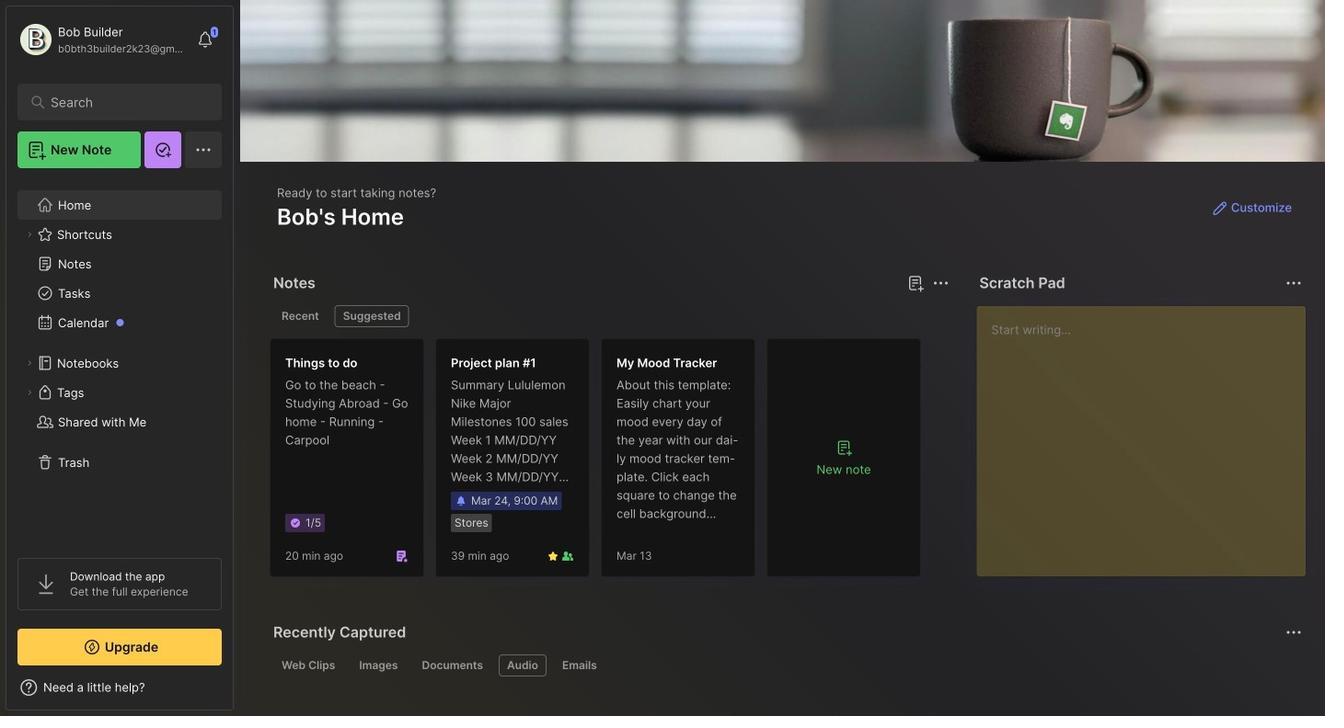 Task type: describe. For each thing, give the bounding box(es) containing it.
tree inside main element
[[6, 179, 233, 542]]

main element
[[0, 0, 239, 717]]

click to collapse image
[[232, 683, 246, 705]]

expand notebooks image
[[24, 358, 35, 369]]

more actions image
[[930, 272, 952, 295]]

Account field
[[17, 21, 188, 58]]

more actions image
[[1283, 272, 1305, 295]]

Start writing… text field
[[992, 306, 1305, 562]]

2 tab list from the top
[[273, 655, 1300, 677]]

2 more actions field from the left
[[1281, 271, 1307, 296]]

WHAT'S NEW field
[[6, 674, 233, 703]]



Task type: vqa. For each thing, say whether or not it's contained in the screenshot.
TREE
yes



Task type: locate. For each thing, give the bounding box(es) containing it.
tab list
[[273, 306, 946, 328], [273, 655, 1300, 677]]

tab
[[273, 306, 327, 328], [335, 306, 409, 328], [273, 655, 344, 677], [351, 655, 406, 677], [414, 655, 491, 677], [499, 655, 547, 677], [554, 655, 605, 677]]

none search field inside main element
[[51, 91, 197, 113]]

1 tab list from the top
[[273, 306, 946, 328]]

1 more actions field from the left
[[928, 271, 954, 296]]

More actions field
[[928, 271, 954, 296], [1281, 271, 1307, 296]]

expand tags image
[[24, 387, 35, 399]]

0 horizontal spatial more actions field
[[928, 271, 954, 296]]

1 horizontal spatial more actions field
[[1281, 271, 1307, 296]]

1 vertical spatial tab list
[[273, 655, 1300, 677]]

None search field
[[51, 91, 197, 113]]

Search text field
[[51, 94, 197, 111]]

tree
[[6, 179, 233, 542]]

0 vertical spatial tab list
[[273, 306, 946, 328]]

row group
[[270, 339, 932, 589]]



